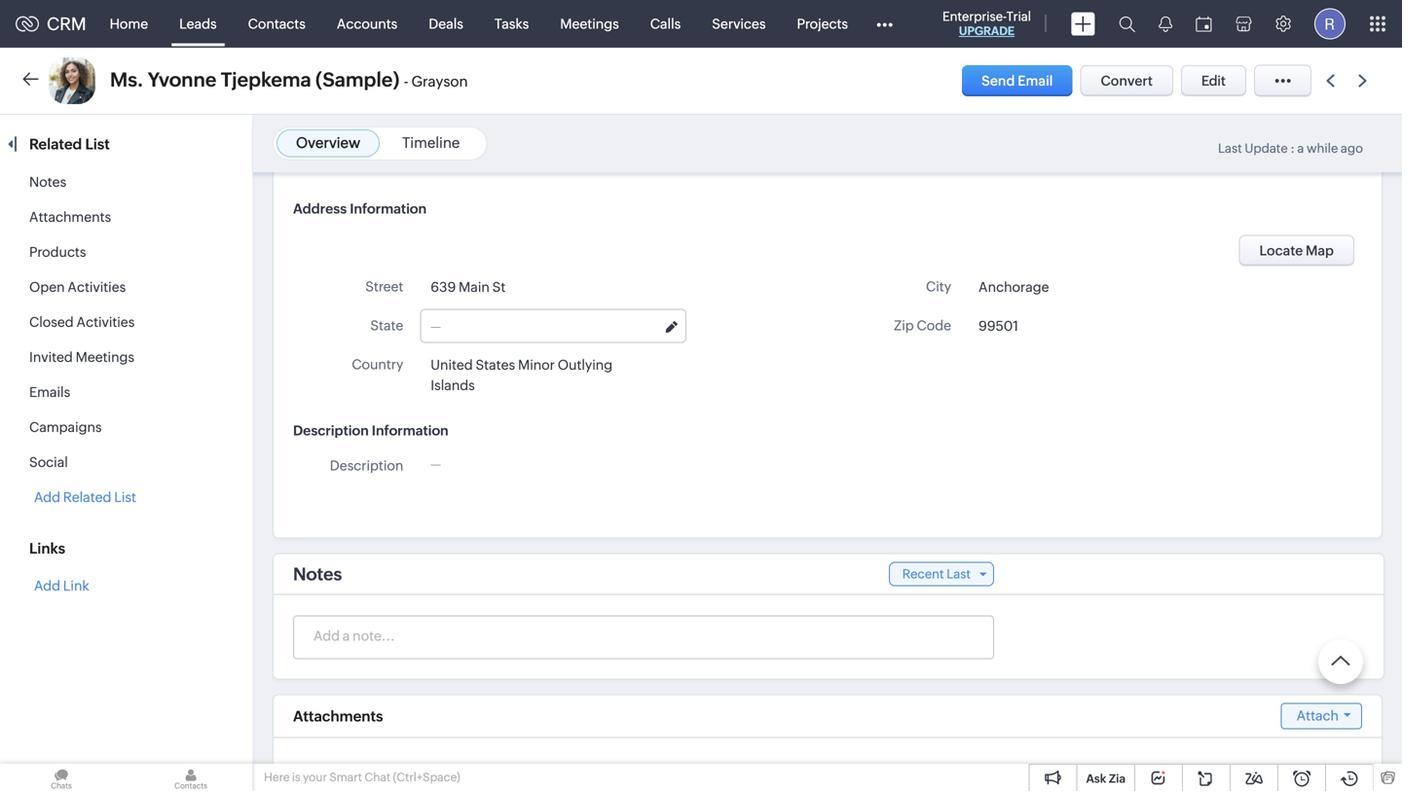 Task type: describe. For each thing, give the bounding box(es) containing it.
enterprise-trial upgrade
[[943, 9, 1031, 37]]

tjepkema
[[221, 69, 311, 91]]

1 horizontal spatial attachments
[[293, 708, 383, 725]]

ask zia
[[1086, 773, 1126, 786]]

edit button
[[1181, 65, 1247, 96]]

accounts
[[337, 16, 398, 32]]

(sample)
[[315, 69, 400, 91]]

code
[[917, 318, 952, 334]]

overview
[[296, 134, 360, 151]]

ms.
[[110, 69, 144, 91]]

calls link
[[635, 0, 697, 47]]

signals image
[[1159, 16, 1173, 32]]

information for description information
[[372, 423, 449, 439]]

zip code
[[894, 318, 952, 334]]

1 vertical spatial list
[[114, 490, 136, 505]]

0 vertical spatial list
[[85, 136, 110, 153]]

next record image
[[1359, 75, 1371, 87]]

99501
[[979, 318, 1019, 334]]

here
[[264, 771, 290, 785]]

here is your smart chat (ctrl+space)
[[264, 771, 460, 785]]

calls
[[650, 16, 681, 32]]

leads
[[179, 16, 217, 32]]

attachments link
[[29, 209, 111, 225]]

emails link
[[29, 385, 70, 400]]

home
[[110, 16, 148, 32]]

open activities
[[29, 280, 126, 295]]

update
[[1245, 141, 1288, 156]]

related list
[[29, 136, 113, 153]]

link
[[63, 579, 89, 594]]

services link
[[697, 0, 782, 47]]

open
[[29, 280, 65, 295]]

campaigns link
[[29, 420, 102, 435]]

united
[[431, 357, 473, 373]]

contacts link
[[232, 0, 321, 47]]

products link
[[29, 244, 86, 260]]

0 vertical spatial related
[[29, 136, 82, 153]]

description for description
[[330, 458, 404, 474]]

deals
[[429, 16, 463, 32]]

signals element
[[1147, 0, 1184, 48]]

logo image
[[16, 16, 39, 32]]

street
[[365, 279, 404, 295]]

send email
[[982, 73, 1053, 89]]

closed activities link
[[29, 315, 135, 330]]

country
[[352, 357, 404, 373]]

profile image
[[1315, 8, 1346, 39]]

ms. yvonne tjepkema (sample) - grayson
[[110, 69, 468, 91]]

emails
[[29, 385, 70, 400]]

timeline
[[402, 134, 460, 151]]

add for add link
[[34, 579, 60, 594]]

meetings link
[[545, 0, 635, 47]]

main
[[459, 280, 490, 295]]

trial
[[1007, 9, 1031, 24]]

profile element
[[1303, 0, 1358, 47]]

639 main st
[[431, 280, 506, 295]]

grayson
[[411, 73, 468, 90]]

email
[[1018, 73, 1053, 89]]

enterprise-
[[943, 9, 1007, 24]]

0 vertical spatial last
[[1218, 141, 1242, 156]]

calendar image
[[1196, 16, 1213, 32]]

crm link
[[16, 14, 86, 34]]

Add a note... field
[[294, 627, 992, 646]]

0 horizontal spatial notes
[[29, 174, 66, 190]]

recent last
[[903, 567, 971, 582]]

projects
[[797, 16, 848, 32]]

convert button
[[1081, 65, 1174, 96]]

information for address information
[[350, 201, 427, 217]]

deals link
[[413, 0, 479, 47]]

closed activities
[[29, 315, 135, 330]]

notes link
[[29, 174, 66, 190]]

convert
[[1101, 73, 1153, 89]]

overview link
[[296, 134, 360, 151]]

recent
[[903, 567, 944, 582]]

invited meetings link
[[29, 350, 134, 365]]

campaigns
[[29, 420, 102, 435]]

activities for closed activities
[[76, 315, 135, 330]]

0 horizontal spatial last
[[947, 567, 971, 582]]

last update : a while ago
[[1218, 141, 1364, 156]]



Task type: locate. For each thing, give the bounding box(es) containing it.
1 vertical spatial information
[[372, 423, 449, 439]]

social
[[29, 455, 68, 470]]

attachments up products link
[[29, 209, 111, 225]]

Other Modules field
[[864, 8, 906, 39]]

1 vertical spatial add
[[34, 579, 60, 594]]

639
[[431, 280, 456, 295]]

None button
[[1239, 235, 1355, 266]]

1 add from the top
[[34, 490, 60, 505]]

smart
[[330, 771, 362, 785]]

social link
[[29, 455, 68, 470]]

address
[[293, 201, 347, 217]]

contacts image
[[130, 765, 252, 792]]

0 horizontal spatial attachments
[[29, 209, 111, 225]]

activities
[[68, 280, 126, 295], [76, 315, 135, 330]]

0 vertical spatial information
[[350, 201, 427, 217]]

1 vertical spatial attachments
[[293, 708, 383, 725]]

chats image
[[0, 765, 123, 792]]

activities up the invited meetings link
[[76, 315, 135, 330]]

accounts link
[[321, 0, 413, 47]]

1 horizontal spatial last
[[1218, 141, 1242, 156]]

1 vertical spatial meetings
[[76, 350, 134, 365]]

last left update
[[1218, 141, 1242, 156]]

description information
[[293, 423, 449, 439]]

search image
[[1119, 16, 1136, 32]]

yvonne
[[148, 69, 217, 91]]

previous record image
[[1327, 75, 1335, 87]]

0 horizontal spatial meetings
[[76, 350, 134, 365]]

crm
[[47, 14, 86, 34]]

home link
[[94, 0, 164, 47]]

add related list
[[34, 490, 136, 505]]

1 vertical spatial notes
[[293, 565, 342, 585]]

0 vertical spatial meetings
[[560, 16, 619, 32]]

1 vertical spatial last
[[947, 567, 971, 582]]

address information
[[293, 201, 427, 217]]

outlying
[[558, 357, 613, 373]]

0 horizontal spatial list
[[85, 136, 110, 153]]

last
[[1218, 141, 1242, 156], [947, 567, 971, 582]]

add down social on the bottom of page
[[34, 490, 60, 505]]

a
[[1298, 141, 1304, 156]]

1 horizontal spatial list
[[114, 490, 136, 505]]

1 vertical spatial related
[[63, 490, 111, 505]]

1 horizontal spatial notes
[[293, 565, 342, 585]]

upgrade
[[959, 24, 1015, 37]]

information
[[350, 201, 427, 217], [372, 423, 449, 439]]

send email button
[[962, 65, 1073, 96]]

minor
[[518, 357, 555, 373]]

ask
[[1086, 773, 1107, 786]]

contacts
[[248, 16, 306, 32]]

2 add from the top
[[34, 579, 60, 594]]

links
[[29, 541, 65, 558]]

closed
[[29, 315, 74, 330]]

related up notes link
[[29, 136, 82, 153]]

information right address
[[350, 201, 427, 217]]

create menu image
[[1071, 12, 1096, 36]]

projects link
[[782, 0, 864, 47]]

services
[[712, 16, 766, 32]]

related
[[29, 136, 82, 153], [63, 490, 111, 505]]

description down country
[[293, 423, 369, 439]]

is
[[292, 771, 301, 785]]

description down description information
[[330, 458, 404, 474]]

tasks
[[495, 16, 529, 32]]

ago
[[1341, 141, 1364, 156]]

states
[[476, 357, 515, 373]]

your
[[303, 771, 327, 785]]

send
[[982, 73, 1015, 89]]

united states minor outlying islands
[[431, 357, 613, 393]]

1 vertical spatial activities
[[76, 315, 135, 330]]

related down social on the bottom of page
[[63, 490, 111, 505]]

attach link
[[1281, 704, 1363, 730]]

zip
[[894, 318, 914, 334]]

st
[[492, 280, 506, 295]]

add
[[34, 490, 60, 505], [34, 579, 60, 594]]

0 vertical spatial attachments
[[29, 209, 111, 225]]

city
[[926, 279, 952, 295]]

0 vertical spatial add
[[34, 490, 60, 505]]

add left link
[[34, 579, 60, 594]]

timeline link
[[402, 134, 460, 151]]

tasks link
[[479, 0, 545, 47]]

0 vertical spatial description
[[293, 423, 369, 439]]

edit
[[1202, 73, 1226, 89]]

create menu element
[[1060, 0, 1107, 47]]

add link
[[34, 579, 89, 594]]

0 vertical spatial notes
[[29, 174, 66, 190]]

attach
[[1297, 709, 1339, 724]]

anchorage
[[979, 280, 1049, 295]]

last right "recent"
[[947, 567, 971, 582]]

information down the islands
[[372, 423, 449, 439]]

0 vertical spatial activities
[[68, 280, 126, 295]]

attachments up smart
[[293, 708, 383, 725]]

chat
[[365, 771, 391, 785]]

invited meetings
[[29, 350, 134, 365]]

meetings
[[560, 16, 619, 32], [76, 350, 134, 365]]

invited
[[29, 350, 73, 365]]

meetings inside meetings link
[[560, 16, 619, 32]]

1 horizontal spatial meetings
[[560, 16, 619, 32]]

-
[[404, 73, 409, 90]]

meetings left calls
[[560, 16, 619, 32]]

meetings down closed activities on the left of the page
[[76, 350, 134, 365]]

leads link
[[164, 0, 232, 47]]

zia
[[1109, 773, 1126, 786]]

add for add related list
[[34, 490, 60, 505]]

description for description information
[[293, 423, 369, 439]]

islands
[[431, 378, 475, 393]]

1 vertical spatial description
[[330, 458, 404, 474]]

products
[[29, 244, 86, 260]]

search element
[[1107, 0, 1147, 48]]

activities for open activities
[[68, 280, 126, 295]]

(ctrl+space)
[[393, 771, 460, 785]]

activities up closed activities on the left of the page
[[68, 280, 126, 295]]

description
[[293, 423, 369, 439], [330, 458, 404, 474]]

:
[[1291, 141, 1295, 156]]

list
[[85, 136, 110, 153], [114, 490, 136, 505]]



